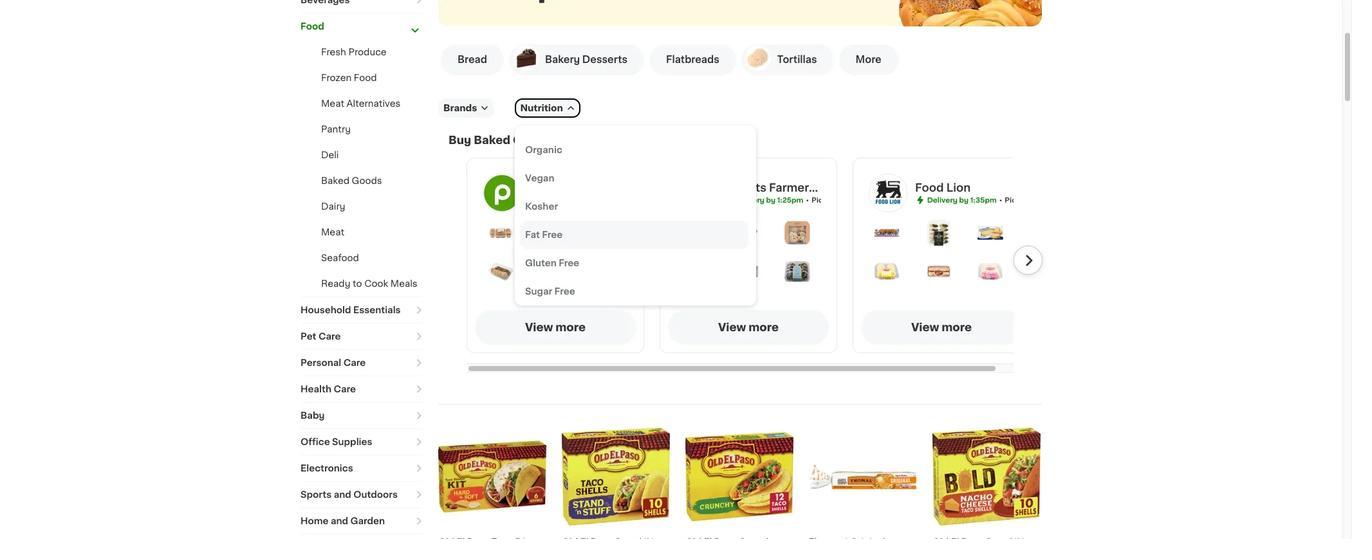 Task type: describe. For each thing, give the bounding box(es) containing it.
2 pickup from the left
[[1005, 197, 1030, 204]]

ready
[[321, 279, 350, 288]]

pet
[[301, 332, 316, 341]]

view for publix
[[525, 322, 553, 333]]

fat free
[[525, 230, 563, 239]]

baby link
[[301, 403, 423, 429]]

1:25pm inside sprouts farmers market delivery by 1:25pm • pickup 13.0mi
[[778, 197, 804, 204]]

health care
[[301, 385, 356, 394]]

view more link for publix
[[475, 310, 636, 345]]

by for delivery by 1:35pm
[[960, 197, 969, 204]]

more for publix
[[556, 322, 586, 333]]

delivery by 1:35pm
[[927, 197, 997, 204]]

entenmann's all butter loaf cake image
[[978, 220, 1004, 246]]

delivery inside sprouts farmers market delivery by 1:25pm • pickup 13.0mi
[[734, 197, 765, 204]]

sugar free
[[525, 287, 575, 296]]

brands
[[444, 104, 477, 113]]

bread link
[[441, 44, 504, 75]]

immaculate baking company cinnamon rolls image
[[733, 259, 759, 285]]

• inside sprouts farmers market delivery by 1:25pm • pickup 13.0mi
[[806, 197, 809, 204]]

lofthouse sugar cookies, frosted image
[[978, 259, 1004, 285]]

publix bakery assorted cookies image
[[488, 259, 514, 285]]

essentials
[[353, 306, 401, 315]]

delivery for delivery by 1:25pm
[[541, 197, 572, 204]]

nutrition button
[[515, 98, 580, 118]]

baked goods link
[[321, 176, 382, 185]]

2 • from the left
[[1000, 197, 1002, 204]]

fresh produce
[[321, 48, 387, 57]]

lilly's cookies, black & white image
[[926, 220, 952, 246]]

food lion image
[[869, 174, 908, 212]]

bread
[[458, 55, 487, 64]]

1 horizontal spatial goods
[[513, 135, 551, 145]]

care for personal care
[[343, 359, 366, 368]]

household essentials
[[301, 306, 401, 315]]

garden
[[350, 517, 385, 526]]

and for home
[[331, 517, 348, 526]]

view more button for sprouts farmers market
[[668, 310, 829, 345]]

view more link for sprouts farmers market
[[668, 310, 829, 345]]

j. skinner baking strawberry cheese danish image
[[926, 259, 952, 285]]

more for sprouts farmers market
[[749, 322, 779, 333]]

baked goods
[[321, 176, 382, 185]]

household essentials link
[[301, 297, 423, 323]]

fat
[[525, 230, 540, 239]]

health
[[301, 385, 332, 394]]

by inside sprouts farmers market delivery by 1:25pm • pickup 13.0mi
[[766, 197, 776, 204]]

sports and outdoors
[[301, 491, 398, 500]]

nutrition
[[520, 104, 563, 113]]

bakery desserts
[[545, 55, 628, 64]]

gluten free link
[[520, 249, 749, 277]]

meat alternatives link
[[321, 99, 401, 108]]

pet care link
[[301, 324, 423, 350]]

flatbreads
[[666, 55, 720, 64]]

office
[[301, 438, 330, 447]]

fat free link
[[520, 221, 749, 249]]

1 horizontal spatial little debbie oatmeal creme pies image
[[874, 220, 900, 246]]

tortillas link
[[741, 44, 834, 75]]

you
[[636, 135, 657, 145]]

bakery desserts image
[[513, 45, 539, 71]]

sprouts farmers market delivery by 1:25pm • pickup 13.0mi
[[722, 182, 862, 204]]

more for food lion
[[942, 322, 972, 333]]

view more link for food lion
[[861, 310, 1022, 345]]

frozen
[[321, 73, 352, 82]]

simple joys bakery sliced marble cake image
[[785, 259, 811, 285]]

lofthouse yellow frosted cookies image
[[874, 259, 900, 285]]

home and garden link
[[301, 509, 423, 534]]

publix image
[[483, 174, 521, 212]]

to
[[353, 279, 362, 288]]

meat for meat link
[[321, 228, 344, 237]]

tortillas
[[778, 55, 817, 64]]

fresh produce link
[[321, 48, 387, 57]]

buy
[[449, 135, 471, 145]]

bakery desserts link
[[509, 44, 644, 75]]

sugar free link
[[520, 277, 749, 306]]

meals
[[391, 279, 418, 288]]

pantry link
[[321, 125, 351, 134]]

2.0mi
[[1032, 197, 1052, 204]]

group containing organic
[[515, 126, 756, 306]]

meat link
[[321, 228, 344, 237]]

sprouts farmers market image
[[676, 174, 715, 212]]

1:35pm
[[971, 197, 997, 204]]

view more for sprouts farmers market
[[718, 322, 779, 333]]

health care link
[[301, 377, 423, 402]]

salted caramel chocolate chip cookies image
[[733, 220, 759, 246]]

care for pet care
[[319, 332, 341, 341]]

1 1:25pm from the left
[[584, 197, 610, 204]]

more
[[856, 55, 882, 64]]

lion
[[947, 182, 971, 193]]

sports and outdoors link
[[301, 482, 423, 508]]

more button
[[839, 44, 898, 75]]

pickup inside sprouts farmers market delivery by 1:25pm • pickup 13.0mi
[[812, 197, 837, 204]]

seafood link
[[321, 254, 359, 263]]

old el paso crunchy taco shells, gluten-free image
[[686, 423, 794, 531]]

thomas' original english muffins image
[[809, 423, 917, 531]]

free for gluten free
[[559, 259, 579, 268]]

produce
[[349, 48, 387, 57]]

office supplies link
[[301, 429, 423, 455]]

vegan link
[[520, 164, 749, 192]]

meat for meat alternatives
[[321, 99, 344, 108]]



Task type: vqa. For each thing, say whether or not it's contained in the screenshot.
bakery
yes



Task type: locate. For each thing, give the bounding box(es) containing it.
and right "home"
[[331, 517, 348, 526]]

view more
[[525, 322, 586, 333], [718, 322, 779, 333], [911, 322, 972, 333]]

1 view more link from the left
[[475, 310, 636, 345]]

sprouts blueberry scone 4 pack image
[[785, 220, 811, 246]]

sprouts
[[722, 182, 767, 193]]

stores
[[568, 135, 604, 145]]

1 vertical spatial care
[[343, 359, 366, 368]]

delivery by 1:25pm
[[541, 197, 610, 204]]

free for fat free
[[542, 230, 563, 239]]

3 view more from the left
[[911, 322, 972, 333]]

baked right buy
[[474, 135, 510, 145]]

food up fresh
[[301, 22, 324, 31]]

3 view more link from the left
[[861, 310, 1022, 345]]

more
[[556, 322, 586, 333], [749, 322, 779, 333], [942, 322, 972, 333]]

more down sugar free
[[556, 322, 586, 333]]

free for sugar free
[[555, 287, 575, 296]]

little debbie oatmeal creme pies image up lofthouse yellow frosted cookies icon
[[874, 220, 900, 246]]

meat
[[321, 99, 344, 108], [321, 228, 344, 237]]

old el paso taco dinner kit, hard & soft image
[[438, 423, 547, 531]]

food for food
[[301, 22, 324, 31]]

view for food lion
[[911, 322, 939, 333]]

meat alternatives
[[321, 99, 401, 108]]

1 horizontal spatial •
[[1000, 197, 1002, 204]]

kosher
[[525, 202, 558, 211]]

1 pickup from the left
[[812, 197, 837, 204]]

food left lion
[[915, 182, 944, 193]]

0 horizontal spatial •
[[806, 197, 809, 204]]

1 vertical spatial and
[[331, 517, 348, 526]]

0 horizontal spatial 1:25pm
[[584, 197, 610, 204]]

1 vertical spatial meat
[[321, 228, 344, 237]]

0 horizontal spatial food
[[301, 22, 324, 31]]

free
[[542, 230, 563, 239], [559, 259, 579, 268], [555, 287, 575, 296]]

2 horizontal spatial view
[[911, 322, 939, 333]]

pet care
[[301, 332, 341, 341]]

0 horizontal spatial view
[[525, 322, 553, 333]]

0 horizontal spatial view more link
[[475, 310, 636, 345]]

1 horizontal spatial view more button
[[668, 310, 829, 345]]

care right pet
[[319, 332, 341, 341]]

3 delivery from the left
[[927, 197, 958, 204]]

0 vertical spatial baked
[[474, 135, 510, 145]]

vegan
[[525, 174, 555, 183]]

3 more from the left
[[942, 322, 972, 333]]

at
[[554, 135, 565, 145]]

0 horizontal spatial delivery
[[541, 197, 572, 204]]

2 view from the left
[[718, 322, 746, 333]]

baked up the dairy
[[321, 176, 350, 185]]

frozen food
[[321, 73, 377, 82]]

1 horizontal spatial delivery
[[734, 197, 765, 204]]

view for sprouts farmers market
[[718, 322, 746, 333]]

by for delivery by 1:25pm
[[573, 197, 583, 204]]

0 horizontal spatial pickup
[[812, 197, 837, 204]]

view more button for publix
[[475, 310, 636, 345]]

view more for publix
[[525, 322, 586, 333]]

2 horizontal spatial more
[[942, 322, 972, 333]]

view more link
[[475, 310, 636, 345], [668, 310, 829, 345], [861, 310, 1022, 345]]

2 vertical spatial food
[[915, 182, 944, 193]]

free right the fat
[[542, 230, 563, 239]]

food link
[[301, 14, 423, 39]]

electronics
[[301, 464, 353, 473]]

3 by from the left
[[960, 197, 969, 204]]

0 horizontal spatial goods
[[352, 176, 382, 185]]

1:25pm
[[584, 197, 610, 204], [778, 197, 804, 204]]

organic
[[525, 145, 562, 154]]

and for sports
[[334, 491, 351, 500]]

delivery down "sprouts"
[[734, 197, 765, 204]]

outdoors
[[354, 491, 398, 500]]

0 vertical spatial goods
[[513, 135, 551, 145]]

1 vertical spatial free
[[559, 259, 579, 268]]

1 horizontal spatial food
[[354, 73, 377, 82]]

by down the farmers
[[766, 197, 776, 204]]

1 meat from the top
[[321, 99, 344, 108]]

alternatives
[[347, 99, 401, 108]]

2 meat from the top
[[321, 228, 344, 237]]

1 • from the left
[[806, 197, 809, 204]]

food for food lion
[[915, 182, 944, 193]]

2 delivery from the left
[[734, 197, 765, 204]]

group
[[515, 126, 756, 306]]

delivery
[[541, 197, 572, 204], [734, 197, 765, 204], [927, 197, 958, 204]]

care
[[319, 332, 341, 341], [343, 359, 366, 368], [334, 385, 356, 394]]

meat up pantry link
[[321, 99, 344, 108]]

2 view more link from the left
[[668, 310, 829, 345]]

and inside "link"
[[331, 517, 348, 526]]

food down produce
[[354, 73, 377, 82]]

• down the farmers
[[806, 197, 809, 204]]

0 horizontal spatial baked
[[321, 176, 350, 185]]

1 horizontal spatial view more link
[[668, 310, 829, 345]]

1 horizontal spatial by
[[766, 197, 776, 204]]

1 horizontal spatial view more
[[718, 322, 779, 333]]

buy baked goods at stores near you
[[449, 135, 657, 145]]

2 horizontal spatial food
[[915, 182, 944, 193]]

publix
[[529, 182, 564, 193]]

2 view more from the left
[[718, 322, 779, 333]]

and
[[334, 491, 351, 500], [331, 517, 348, 526]]

deli link
[[321, 151, 339, 160]]

sports
[[301, 491, 332, 500]]

2 horizontal spatial by
[[960, 197, 969, 204]]

2 by from the left
[[766, 197, 776, 204]]

1 horizontal spatial baked
[[474, 135, 510, 145]]

2 more from the left
[[749, 322, 779, 333]]

care right health
[[334, 385, 356, 394]]

baked goods delivery or pickup image
[[891, 0, 1084, 117]]

1 view more button from the left
[[475, 310, 636, 345]]

0 vertical spatial free
[[542, 230, 563, 239]]

home
[[301, 517, 329, 526]]

greenwise muffins, blueberry, mini image
[[488, 220, 514, 246]]

flatbreads link
[[650, 44, 736, 75]]

2 horizontal spatial view more
[[911, 322, 972, 333]]

view more button down sugar free
[[475, 310, 636, 345]]

delivery down publix
[[541, 197, 572, 204]]

0 horizontal spatial by
[[573, 197, 583, 204]]

3 view from the left
[[911, 322, 939, 333]]

0 horizontal spatial view more button
[[475, 310, 636, 345]]

and up the home and garden
[[334, 491, 351, 500]]

ready to cook meals link
[[321, 279, 418, 288]]

view more button down j. skinner baking strawberry cheese danish image
[[861, 310, 1022, 345]]

1 horizontal spatial 1:25pm
[[778, 197, 804, 204]]

brands button
[[438, 98, 495, 118]]

view more button down immaculate baking company cinnamon rolls icon
[[668, 310, 829, 345]]

organic link
[[520, 136, 749, 164]]

free right gluten
[[559, 259, 579, 268]]

cook
[[364, 279, 388, 288]]

•
[[806, 197, 809, 204], [1000, 197, 1002, 204]]

1:25pm down the farmers
[[778, 197, 804, 204]]

1 vertical spatial little debbie oatmeal creme pies image
[[540, 259, 566, 285]]

dairy
[[321, 202, 345, 211]]

2 vertical spatial care
[[334, 385, 356, 394]]

delivery down food lion
[[927, 197, 958, 204]]

food
[[301, 22, 324, 31], [354, 73, 377, 82], [915, 182, 944, 193]]

dairy link
[[321, 202, 345, 211]]

view down sugar
[[525, 322, 553, 333]]

view more link down j. skinner baking strawberry cheese danish image
[[861, 310, 1022, 345]]

meat down the dairy
[[321, 228, 344, 237]]

view more button for food lion
[[861, 310, 1022, 345]]

household
[[301, 306, 351, 315]]

2 horizontal spatial view more link
[[861, 310, 1022, 345]]

view down immaculate baking company cinnamon rolls icon
[[718, 322, 746, 333]]

publix bakery sugar cookies, frosted image
[[540, 220, 566, 246]]

view more down immaculate baking company cinnamon rolls icon
[[718, 322, 779, 333]]

frozen food link
[[321, 73, 377, 82]]

baked
[[474, 135, 510, 145], [321, 176, 350, 185]]

electronics link
[[301, 456, 423, 481]]

deli
[[321, 151, 339, 160]]

1 more from the left
[[556, 322, 586, 333]]

delivery for delivery by 1:35pm
[[927, 197, 958, 204]]

1:25pm up entenmann's all butter loaf cake icon
[[584, 197, 610, 204]]

2 1:25pm from the left
[[778, 197, 804, 204]]

food lion
[[915, 182, 971, 193]]

1 vertical spatial baked
[[321, 176, 350, 185]]

baby
[[301, 411, 325, 420]]

by right kosher
[[573, 197, 583, 204]]

desserts
[[582, 55, 628, 64]]

personal
[[301, 359, 341, 368]]

2 horizontal spatial delivery
[[927, 197, 958, 204]]

view down j. skinner baking strawberry cheese danish image
[[911, 322, 939, 333]]

view more link down sugar free
[[475, 310, 636, 345]]

supplies
[[332, 438, 372, 447]]

• pickup 2.0mi
[[1000, 197, 1052, 204]]

view more button
[[475, 310, 636, 345], [668, 310, 829, 345], [861, 310, 1022, 345]]

view more for food lion
[[911, 322, 972, 333]]

3 view more button from the left
[[861, 310, 1022, 345]]

0 vertical spatial little debbie oatmeal creme pies image
[[874, 220, 900, 246]]

more down j. skinner baking strawberry cheese danish image
[[942, 322, 972, 333]]

view more down j. skinner baking strawberry cheese danish image
[[911, 322, 972, 333]]

1 delivery from the left
[[541, 197, 572, 204]]

entenmann's all butter loaf cake image
[[592, 220, 618, 246]]

1 view more from the left
[[525, 322, 586, 333]]

home and garden
[[301, 517, 385, 526]]

1 by from the left
[[573, 197, 583, 204]]

0 vertical spatial meat
[[321, 99, 344, 108]]

market
[[818, 182, 858, 193]]

sugar
[[525, 287, 552, 296]]

office supplies
[[301, 438, 372, 447]]

free right sugar
[[555, 287, 575, 296]]

2 view more button from the left
[[668, 310, 829, 345]]

gluten
[[525, 259, 557, 268]]

13.0mi
[[838, 197, 862, 204]]

near
[[607, 135, 633, 145]]

1 horizontal spatial pickup
[[1005, 197, 1030, 204]]

gluten free
[[525, 259, 579, 268]]

2 horizontal spatial view more button
[[861, 310, 1022, 345]]

1 horizontal spatial view
[[718, 322, 746, 333]]

seafood
[[321, 254, 359, 263]]

pantry
[[321, 125, 351, 134]]

by
[[573, 197, 583, 204], [766, 197, 776, 204], [960, 197, 969, 204]]

tortillas image
[[745, 45, 771, 71]]

view more down sugar free
[[525, 322, 586, 333]]

0 vertical spatial food
[[301, 22, 324, 31]]

little debbie oatmeal creme pies image up sugar free
[[540, 259, 566, 285]]

ready to cook meals
[[321, 279, 418, 288]]

free inside "link"
[[542, 230, 563, 239]]

kosher link
[[520, 192, 749, 221]]

simple joys bakery sliced lemon cake image
[[681, 220, 707, 246]]

0 horizontal spatial more
[[556, 322, 586, 333]]

pickup left 2.0mi
[[1005, 197, 1030, 204]]

bakery
[[545, 55, 580, 64]]

0 horizontal spatial little debbie oatmeal creme pies image
[[540, 259, 566, 285]]

care down "pet care" link
[[343, 359, 366, 368]]

old el paso stand 'n stuff taco shells, gluten free image
[[562, 423, 670, 531]]

pickup
[[812, 197, 837, 204], [1005, 197, 1030, 204]]

0 vertical spatial and
[[334, 491, 351, 500]]

little debbie oatmeal creme pies image
[[874, 220, 900, 246], [540, 259, 566, 285]]

care for health care
[[334, 385, 356, 394]]

1 vertical spatial food
[[354, 73, 377, 82]]

personal care
[[301, 359, 366, 368]]

1 horizontal spatial more
[[749, 322, 779, 333]]

0 vertical spatial care
[[319, 332, 341, 341]]

by down lion
[[960, 197, 969, 204]]

1 vertical spatial goods
[[352, 176, 382, 185]]

personal care link
[[301, 350, 423, 376]]

2 vertical spatial free
[[555, 287, 575, 296]]

old el paso stand 'n stuff bold nacho cheese flavored taco shells image
[[933, 423, 1041, 531]]

pickup down market on the top
[[812, 197, 837, 204]]

goods
[[513, 135, 551, 145], [352, 176, 382, 185]]

fresh
[[321, 48, 346, 57]]

0 horizontal spatial view more
[[525, 322, 586, 333]]

farmers
[[769, 182, 815, 193]]

view more link down immaculate baking company cinnamon rolls icon
[[668, 310, 829, 345]]

more down immaculate baking company cinnamon rolls icon
[[749, 322, 779, 333]]

1 view from the left
[[525, 322, 553, 333]]

• right 1:35pm on the top right
[[1000, 197, 1002, 204]]



